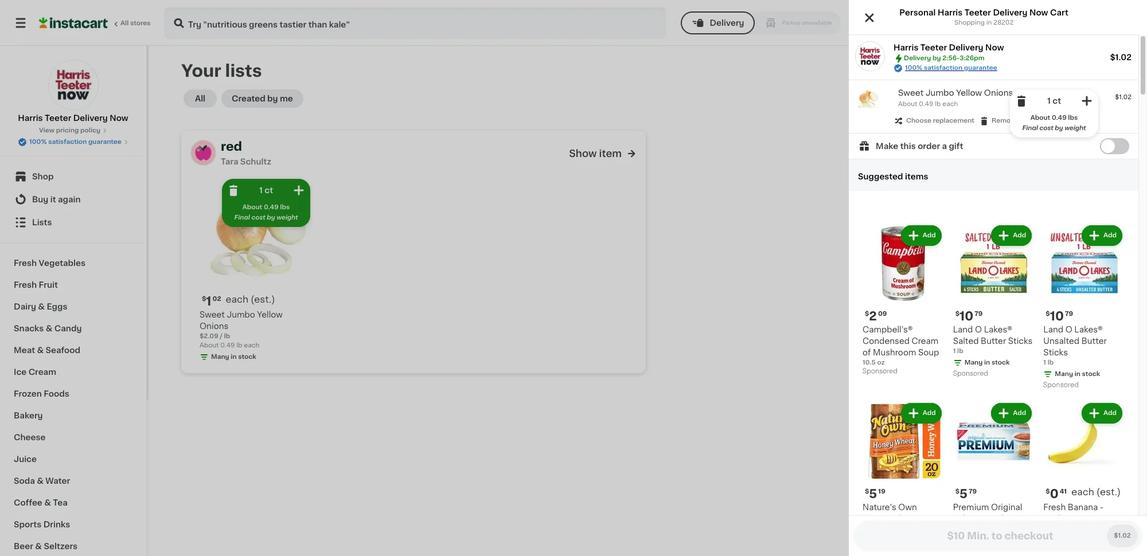 Task type: locate. For each thing, give the bounding box(es) containing it.
now inside personal harris teeter delivery now cart shopping in 28202
[[1030, 9, 1049, 17]]

land up salted
[[953, 326, 973, 334]]

0 horizontal spatial all
[[120, 20, 129, 26]]

about 0.49 lbs final cost by weight down schultz
[[234, 204, 298, 221]]

$ inside $ 5 79
[[956, 489, 960, 495]]

suggested
[[858, 172, 903, 181]]

cost right remove button
[[1040, 125, 1054, 131]]

79 for salted
[[975, 311, 983, 317]]

2
[[869, 310, 877, 322]]

1 horizontal spatial guarantee
[[964, 65, 998, 71]]

increment quantity of sweet jumbo yellow onions image
[[1080, 94, 1094, 108], [292, 184, 306, 197]]

1 horizontal spatial butter
[[1082, 337, 1107, 345]]

sponsored badge image down oz
[[863, 369, 898, 375]]

many for land o lakes® salted butter sticks
[[965, 360, 983, 366]]

0.49 up choose
[[919, 101, 934, 107]]

5 up premium
[[960, 488, 968, 500]]

0 horizontal spatial weight
[[277, 215, 298, 221]]

1 horizontal spatial all
[[195, 95, 205, 103]]

by for 2:56-
[[933, 55, 941, 61]]

fresh up fresh fruit in the bottom left of the page
[[14, 259, 37, 267]]

order
[[918, 142, 940, 150]]

lakes® for salted
[[984, 326, 1013, 334]]

0 horizontal spatial final
[[234, 215, 250, 221]]

each
[[943, 101, 958, 107], [226, 295, 248, 304], [244, 343, 260, 349], [1072, 487, 1095, 497]]

1 inside land o lakes® salted butter sticks 1 lb
[[953, 348, 956, 355]]

each inside sweet jumbo yellow onions about 0.49 lb each
[[943, 101, 958, 107]]

o up "unsalted"
[[1066, 326, 1073, 334]]

many in stock down / on the left
[[211, 354, 256, 360]]

0 vertical spatial harris teeter delivery now
[[894, 44, 1004, 52]]

harris down 28202 'popup button'
[[894, 44, 919, 52]]

1 ct for remove sweet jumbo yellow onions icon inside product group
[[1048, 97, 1062, 105]]

oz
[[878, 360, 885, 366]]

lb up choose replacement
[[935, 101, 941, 107]]

final down tara
[[234, 215, 250, 221]]

0 vertical spatial onions
[[984, 89, 1014, 97]]

yellow inside sweet jumbo yellow onions about 0.49 lb each
[[957, 89, 982, 97]]

1 vertical spatial increment quantity of sweet jumbo yellow onions image
[[292, 184, 306, 197]]

1 vertical spatial harris teeter delivery now
[[18, 114, 128, 122]]

harris up shopping
[[938, 9, 963, 17]]

$ for premium original saltine crackers
[[956, 489, 960, 495]]

0 horizontal spatial sweet
[[200, 311, 225, 319]]

teeter inside harris teeter delivery now "link"
[[45, 114, 71, 122]]

remove sweet jumbo yellow onions image
[[1015, 94, 1029, 108], [227, 184, 240, 197]]

cream up frozen foods
[[29, 368, 56, 376]]

jumbo inside sweet jumbo yellow onions about 0.49 lb each
[[926, 89, 955, 97]]

remove sweet jumbo yellow onions image down tara
[[227, 184, 240, 197]]

$ 10 79 up salted
[[956, 310, 983, 322]]

1 vertical spatial yellow
[[257, 311, 283, 319]]

cost inside product group
[[1040, 125, 1054, 131]]

in down land o lakes® unsalted butter sticks 1 lb in the bottom right of the page
[[1075, 371, 1081, 377]]

final right remove button
[[1023, 125, 1038, 131]]

2 horizontal spatial stock
[[1082, 371, 1101, 377]]

make this order a gift
[[876, 142, 964, 150]]

1 vertical spatial sweet
[[200, 311, 225, 319]]

10 up "unsalted"
[[1050, 310, 1064, 322]]

3:26pm
[[960, 55, 985, 61]]

(est.) for 1
[[251, 295, 275, 304]]

2 land from the left
[[1044, 326, 1064, 334]]

buy
[[32, 196, 48, 204]]

stock down land o lakes® unsalted butter sticks 1 lb in the bottom right of the page
[[1082, 371, 1101, 377]]

by for 2:43-
[[995, 18, 1007, 27]]

by inside product group
[[267, 215, 275, 221]]

many in stock down land o lakes® salted butter sticks 1 lb at bottom right
[[965, 360, 1010, 366]]

1 horizontal spatial increment quantity of sweet jumbo yellow onions image
[[1080, 94, 1094, 108]]

final for leftmost remove sweet jumbo yellow onions icon
[[234, 215, 250, 221]]

sticks for land o lakes® unsalted butter sticks
[[1044, 349, 1068, 357]]

fresh vegetables link
[[7, 252, 139, 274]]

1 vertical spatial weight
[[277, 215, 298, 221]]

product group containing 1
[[200, 177, 313, 364]]

lakes® inside land o lakes® salted butter sticks 1 lb
[[984, 326, 1013, 334]]

many in stock down land o lakes® unsalted butter sticks 1 lb in the bottom right of the page
[[1055, 371, 1101, 377]]

sponsored badge image down salted
[[953, 371, 988, 377]]

28202 down the personal
[[873, 18, 902, 27]]

1 horizontal spatial weight
[[1065, 125, 1087, 131]]

lb down salted
[[958, 348, 964, 355]]

$
[[202, 296, 206, 302], [865, 311, 869, 317], [956, 311, 960, 317], [1046, 311, 1050, 317], [865, 489, 869, 495], [956, 489, 960, 495], [1046, 489, 1050, 495]]

1 ct inside product group
[[259, 186, 273, 195]]

1 10 from the left
[[960, 310, 974, 322]]

sponsored badge image for campbell's® condensed cream of mushroom soup
[[863, 369, 898, 375]]

personal
[[900, 9, 936, 17]]

lb down "unsalted"
[[1048, 360, 1054, 366]]

meat
[[14, 347, 35, 355]]

2 horizontal spatial many
[[1055, 371, 1074, 377]]

cart
[[1051, 9, 1069, 17]]

each down sweet jumbo yellow onions button
[[943, 101, 958, 107]]

jumbo for sweet jumbo yellow onions $2.09 / lb about 0.49 lb each
[[227, 311, 255, 319]]

lists
[[32, 219, 52, 227]]

stock
[[238, 354, 256, 360], [992, 360, 1010, 366], [1082, 371, 1101, 377]]

$ up salted
[[956, 311, 960, 317]]

79 up premium
[[969, 489, 977, 495]]

79 up land o lakes® salted butter sticks 1 lb at bottom right
[[975, 311, 983, 317]]

butter right salted
[[981, 337, 1006, 345]]

1 vertical spatial $1.02
[[1116, 94, 1132, 100]]

ct inside group
[[1053, 97, 1062, 105]]

0 vertical spatial weight
[[1065, 125, 1087, 131]]

0 vertical spatial 100% satisfaction guarantee
[[905, 65, 998, 71]]

sweet up choose
[[899, 89, 924, 97]]

& left eggs
[[38, 303, 45, 311]]

juice
[[14, 456, 37, 464]]

about down $2.09
[[200, 343, 219, 349]]

land for land o lakes® unsalted butter sticks
[[1044, 326, 1064, 334]]

weight inside product group
[[277, 215, 298, 221]]

1 horizontal spatial yellow
[[957, 89, 982, 97]]

by inside product group
[[1055, 125, 1064, 131]]

2 $ 10 79 from the left
[[1046, 310, 1074, 322]]

0 vertical spatial guarantee
[[964, 65, 998, 71]]

100% satisfaction guarantee down 2:56-
[[905, 65, 998, 71]]

yellow down "$1.02 each (estimated)" element
[[257, 311, 283, 319]]

sweet down $ 1 02
[[200, 311, 225, 319]]

harris teeter delivery now up view pricing policy link
[[18, 114, 128, 122]]

sponsored badge image down land o lakes® unsalted butter sticks 1 lb in the bottom right of the page
[[1044, 382, 1079, 389]]

now up 3:13pm
[[1030, 9, 1049, 17]]

2 horizontal spatial many in stock
[[1055, 371, 1101, 377]]

lbs inside product group
[[1069, 115, 1078, 121]]

1 lakes® from the left
[[984, 326, 1013, 334]]

sticks left "unsalted"
[[1009, 337, 1033, 345]]

& right beer
[[35, 543, 42, 551]]

guarantee down 3:26pm
[[964, 65, 998, 71]]

$ 5 79
[[956, 488, 977, 500]]

$ 5 19
[[865, 488, 886, 500]]

choose replacement button
[[894, 116, 975, 126]]

many down land o lakes® unsalted butter sticks 1 lb in the bottom right of the page
[[1055, 371, 1074, 377]]

each (est.)
[[226, 295, 275, 304], [1072, 487, 1121, 497]]

0 vertical spatial all
[[120, 20, 129, 26]]

o inside land o lakes® unsalted butter sticks 1 lb
[[1066, 326, 1073, 334]]

satisfaction down delivery by 2:56-3:26pm
[[924, 65, 963, 71]]

$ up premium
[[956, 489, 960, 495]]

teeter up delivery by 2:56-3:26pm
[[921, 44, 947, 52]]

land for land o lakes® salted butter sticks
[[953, 326, 973, 334]]

jumbo inside sweet jumbo yellow onions $2.09 / lb about 0.49 lb each
[[227, 311, 255, 319]]

all stores link
[[39, 7, 151, 39]]

each (est.) inside $0.41 each (estimated) element
[[1072, 487, 1121, 497]]

candy
[[54, 325, 82, 333]]

0.49 down schultz
[[264, 204, 279, 211]]

1 horizontal spatial remove sweet jumbo yellow onions image
[[1015, 94, 1029, 108]]

butter
[[981, 337, 1006, 345], [1082, 337, 1107, 345]]

0 horizontal spatial land
[[953, 326, 973, 334]]

1 vertical spatial guarantee
[[88, 139, 122, 145]]

sticks down "unsalted"
[[1044, 349, 1068, 357]]

1 ct
[[1048, 97, 1062, 105], [259, 186, 273, 195]]

1 vertical spatial ct
[[265, 186, 273, 195]]

about 0.49 lbs final cost by weight inside product group
[[234, 204, 298, 221]]

each down "$1.02 each (estimated)" element
[[244, 343, 260, 349]]

2 vertical spatial harris
[[18, 114, 43, 122]]

1 $ 10 79 from the left
[[956, 310, 983, 322]]

79 for unsalted
[[1065, 311, 1074, 317]]

0 vertical spatial 1 ct
[[1048, 97, 1062, 105]]

about 0.49 lbs final cost by weight inside product group
[[1023, 115, 1087, 131]]

many in stock
[[211, 354, 256, 360], [965, 360, 1010, 366], [1055, 371, 1101, 377]]

19
[[879, 489, 886, 495]]

land up "unsalted"
[[1044, 326, 1064, 334]]

1 horizontal spatial 5
[[960, 488, 968, 500]]

foods
[[44, 390, 69, 398]]

$1.02 for about 0.49 lbs
[[1116, 94, 1132, 100]]

0 horizontal spatial yellow
[[257, 311, 283, 319]]

cream
[[912, 337, 939, 345], [29, 368, 56, 376]]

0 horizontal spatial jumbo
[[227, 311, 255, 319]]

fresh up each
[[1044, 504, 1066, 512]]

cost for remove sweet jumbo yellow onions icon inside product group
[[1040, 125, 1054, 131]]

each (est.) inside "$1.02 each (estimated)" element
[[226, 295, 275, 304]]

campbell's® condensed cream of mushroom soup 10.5 oz
[[863, 326, 939, 366]]

1 horizontal spatial each (est.)
[[1072, 487, 1121, 497]]

0 horizontal spatial 28202
[[873, 18, 902, 27]]

lakes® inside land o lakes® unsalted butter sticks 1 lb
[[1075, 326, 1103, 334]]

0 vertical spatial increment quantity of sweet jumbo yellow onions image
[[1080, 94, 1094, 108]]

add button
[[901, 226, 942, 246], [992, 226, 1032, 246], [1082, 226, 1123, 246], [901, 403, 942, 424], [992, 403, 1032, 424], [1082, 403, 1123, 424]]

remove sweet jumbo yellow onions image up remove
[[1015, 94, 1029, 108]]

frozen foods
[[14, 390, 69, 398]]

0
[[1050, 488, 1059, 500]]

sweet inside sweet jumbo yellow onions $2.09 / lb about 0.49 lb each
[[200, 311, 225, 319]]

0 vertical spatial fresh
[[14, 259, 37, 267]]

0 horizontal spatial cost
[[252, 215, 265, 221]]

now up 100% satisfaction guarantee button
[[110, 114, 128, 122]]

$ inside $ 1 02
[[202, 296, 206, 302]]

stock for land o lakes® unsalted butter sticks
[[1082, 371, 1101, 377]]

0 horizontal spatial 5
[[869, 488, 877, 500]]

1 horizontal spatial 1 ct
[[1048, 97, 1062, 105]]

/
[[220, 333, 223, 340]]

about 0.49 lbs final cost by weight for remove sweet jumbo yellow onions icon inside product group
[[1023, 115, 1087, 131]]

each (est.) up - at the bottom right
[[1072, 487, 1121, 497]]

1 vertical spatial satisfaction
[[48, 139, 87, 145]]

delivery inside button
[[710, 19, 745, 27]]

each (est.) for 0
[[1072, 487, 1121, 497]]

1 horizontal spatial o
[[1066, 326, 1073, 334]]

harris inside personal harris teeter delivery now cart shopping in 28202
[[938, 9, 963, 17]]

all for all stores
[[120, 20, 129, 26]]

$1.02 inside product group
[[1116, 94, 1132, 100]]

79 up "unsalted"
[[1065, 311, 1074, 317]]

o for unsalted
[[1066, 326, 1073, 334]]

all inside all stores link
[[120, 20, 129, 26]]

02
[[213, 296, 221, 302]]

1 horizontal spatial 100% satisfaction guarantee
[[905, 65, 998, 71]]

teeter up shopping
[[965, 9, 992, 17]]

lb inside sweet jumbo yellow onions about 0.49 lb each
[[935, 101, 941, 107]]

$ 10 79 for land o lakes® unsalted butter sticks
[[1046, 310, 1074, 322]]

$ left 41
[[1046, 489, 1050, 495]]

1 ct inside product group
[[1048, 97, 1062, 105]]

10.5
[[863, 360, 876, 366]]

2 o from the left
[[1066, 326, 1073, 334]]

1 vertical spatial sticks
[[1044, 349, 1068, 357]]

0 horizontal spatial lakes®
[[984, 326, 1013, 334]]

1 horizontal spatial about 0.49 lbs final cost by weight
[[1023, 115, 1087, 131]]

fresh inside fresh banana - each
[[1044, 504, 1066, 512]]

in
[[987, 20, 992, 26], [231, 354, 237, 360], [985, 360, 990, 366], [1075, 371, 1081, 377]]

1 ct for leftmost remove sweet jumbo yellow onions icon
[[259, 186, 273, 195]]

butter inside land o lakes® salted butter sticks 1 lb
[[981, 337, 1006, 345]]

$ left '19'
[[865, 489, 869, 495]]

2 butter from the left
[[1082, 337, 1107, 345]]

sweet for sweet jumbo yellow onions about 0.49 lb each
[[899, 89, 924, 97]]

0 horizontal spatial cream
[[29, 368, 56, 376]]

100% down delivery by 2:56-3:26pm
[[905, 65, 923, 71]]

& right soda
[[37, 477, 44, 485]]

0 horizontal spatial teeter
[[45, 114, 71, 122]]

0.49 inside sweet jumbo yellow onions $2.09 / lb about 0.49 lb each
[[221, 343, 235, 349]]

1 horizontal spatial 100%
[[905, 65, 923, 71]]

sticks inside land o lakes® unsalted butter sticks 1 lb
[[1044, 349, 1068, 357]]

delivery by 2:43-3:13pm
[[956, 18, 1064, 27]]

cheese link
[[7, 427, 139, 449]]

sweet inside sweet jumbo yellow onions about 0.49 lb each
[[899, 89, 924, 97]]

many in stock for land o lakes® unsalted butter sticks
[[1055, 371, 1101, 377]]

o inside land o lakes® salted butter sticks 1 lb
[[975, 326, 982, 334]]

1 vertical spatial cost
[[252, 215, 265, 221]]

0 horizontal spatial 100% satisfaction guarantee
[[29, 139, 122, 145]]

1 horizontal spatial sweet
[[899, 89, 924, 97]]

$ inside '$ 0 41'
[[1046, 489, 1050, 495]]

many
[[211, 354, 229, 360], [965, 360, 983, 366], [1055, 371, 1074, 377]]

lbs for leftmost remove sweet jumbo yellow onions icon
[[280, 204, 290, 211]]

final inside product group
[[234, 215, 250, 221]]

0 vertical spatial now
[[1030, 9, 1049, 17]]

view pricing policy link
[[39, 126, 107, 135]]

1 land from the left
[[953, 326, 973, 334]]

final inside product group
[[1023, 125, 1038, 131]]

0 horizontal spatial (est.)
[[251, 295, 275, 304]]

teeter up the pricing
[[45, 114, 71, 122]]

about right remove
[[1031, 115, 1051, 121]]

gift
[[949, 142, 964, 150]]

by
[[995, 18, 1007, 27], [933, 55, 941, 61], [267, 95, 278, 103], [1055, 125, 1064, 131], [267, 215, 275, 221]]

cost down schultz
[[252, 215, 265, 221]]

1 horizontal spatial (est.)
[[1097, 487, 1121, 497]]

jumbo down "$1.02 each (estimated)" element
[[227, 311, 255, 319]]

onions inside sweet jumbo yellow onions about 0.49 lb each
[[984, 89, 1014, 97]]

0 vertical spatial teeter
[[965, 9, 992, 17]]

sponsored badge image
[[863, 369, 898, 375], [953, 371, 988, 377], [1044, 382, 1079, 389]]

$ for nature's own honey wheat sandwich bread
[[865, 489, 869, 495]]

1 vertical spatial final
[[234, 215, 250, 221]]

lists link
[[7, 211, 139, 234]]

2 10 from the left
[[1050, 310, 1064, 322]]

butter inside land o lakes® unsalted butter sticks 1 lb
[[1082, 337, 1107, 345]]

many down / on the left
[[211, 354, 229, 360]]

100% inside 100% satisfaction guarantee button
[[29, 139, 47, 145]]

1 horizontal spatial many
[[965, 360, 983, 366]]

by inside 'link'
[[995, 18, 1007, 27]]

0 vertical spatial about 0.49 lbs final cost by weight
[[1023, 115, 1087, 131]]

0 horizontal spatial 10
[[960, 310, 974, 322]]

land inside land o lakes® salted butter sticks 1 lb
[[953, 326, 973, 334]]

weight inside product group
[[1065, 125, 1087, 131]]

increment quantity of sweet jumbo yellow onions image for leftmost remove sweet jumbo yellow onions icon
[[292, 184, 306, 197]]

fresh
[[14, 259, 37, 267], [14, 281, 37, 289], [1044, 504, 1066, 512]]

2 horizontal spatial sponsored badge image
[[1044, 382, 1079, 389]]

now down delivery by 2:43-3:13pm 'link'
[[986, 44, 1004, 52]]

add
[[923, 233, 936, 239], [1013, 233, 1027, 239], [1104, 233, 1117, 239], [923, 410, 936, 416], [1013, 410, 1027, 416], [1104, 410, 1117, 416]]

0 horizontal spatial lbs
[[280, 204, 290, 211]]

all down the your
[[195, 95, 205, 103]]

41
[[1060, 489, 1067, 495]]

1
[[1048, 97, 1051, 105], [259, 186, 263, 195], [206, 295, 211, 308], [953, 348, 956, 355], [1044, 360, 1047, 366]]

0 horizontal spatial 100%
[[29, 139, 47, 145]]

0 horizontal spatial each (est.)
[[226, 295, 275, 304]]

$ 10 79
[[956, 310, 983, 322], [1046, 310, 1074, 322]]

2 lakes® from the left
[[1075, 326, 1103, 334]]

0 horizontal spatial many
[[211, 354, 229, 360]]

1 vertical spatial 100% satisfaction guarantee
[[29, 139, 122, 145]]

& for snacks
[[46, 325, 52, 333]]

0 horizontal spatial onions
[[200, 322, 229, 330]]

$ up "unsalted"
[[1046, 311, 1050, 317]]

$ inside $ 5 19
[[865, 489, 869, 495]]

land inside land o lakes® unsalted butter sticks 1 lb
[[1044, 326, 1064, 334]]

28202 right shopping
[[994, 20, 1014, 26]]

& right meat
[[37, 347, 44, 355]]

0 horizontal spatial many in stock
[[211, 354, 256, 360]]

product group
[[200, 177, 313, 364], [863, 223, 944, 378], [953, 223, 1035, 380], [1044, 223, 1125, 392], [863, 401, 944, 557], [953, 401, 1035, 557], [1044, 401, 1125, 557]]

drinks
[[43, 521, 70, 529]]

0 horizontal spatial about 0.49 lbs final cost by weight
[[234, 204, 298, 221]]

0 vertical spatial cost
[[1040, 125, 1054, 131]]

1 horizontal spatial teeter
[[921, 44, 947, 52]]

0 vertical spatial final
[[1023, 125, 1038, 131]]

ct
[[1053, 97, 1062, 105], [265, 186, 273, 195]]

1 horizontal spatial 10
[[1050, 310, 1064, 322]]

cost for leftmost remove sweet jumbo yellow onions icon
[[252, 215, 265, 221]]

1 butter from the left
[[981, 337, 1006, 345]]

0 vertical spatial lbs
[[1069, 115, 1078, 121]]

09
[[878, 311, 887, 317]]

jumbo
[[926, 89, 955, 97], [227, 311, 255, 319]]

$ 10 79 up "unsalted"
[[1046, 310, 1074, 322]]

100% satisfaction guarantee link
[[905, 64, 998, 73]]

sponsored badge image for land o lakes® salted butter sticks
[[953, 371, 988, 377]]

1 vertical spatial onions
[[200, 322, 229, 330]]

each inside sweet jumbo yellow onions $2.09 / lb about 0.49 lb each
[[244, 343, 260, 349]]

saltine
[[953, 515, 981, 523]]

cream up soup
[[912, 337, 939, 345]]

cheese
[[14, 434, 46, 442]]

1 horizontal spatial lbs
[[1069, 115, 1078, 121]]

harris
[[938, 9, 963, 17], [894, 44, 919, 52], [18, 114, 43, 122]]

0 horizontal spatial sponsored badge image
[[863, 369, 898, 375]]

1 horizontal spatial lakes®
[[1075, 326, 1103, 334]]

choose replacement
[[907, 118, 975, 124]]

0 horizontal spatial o
[[975, 326, 982, 334]]

0 horizontal spatial ct
[[265, 186, 273, 195]]

$ left 02
[[202, 296, 206, 302]]

guarantee inside 100% satisfaction guarantee button
[[88, 139, 122, 145]]

lb inside land o lakes® salted butter sticks 1 lb
[[958, 348, 964, 355]]

about up choose
[[899, 101, 918, 107]]

nature's own honey wheat sandwich bread
[[863, 504, 928, 534]]

onions for sweet jumbo yellow onions $2.09 / lb about 0.49 lb each
[[200, 322, 229, 330]]

ice
[[14, 368, 27, 376]]

eggs
[[47, 303, 67, 311]]

1 vertical spatial jumbo
[[227, 311, 255, 319]]

mushroom
[[873, 349, 917, 357]]

each (est.) up sweet jumbo yellow onions $2.09 / lb about 0.49 lb each at left
[[226, 295, 275, 304]]

0 horizontal spatial 1 ct
[[259, 186, 273, 195]]

& left tea in the bottom left of the page
[[44, 499, 51, 507]]

1 vertical spatial about 0.49 lbs final cost by weight
[[234, 204, 298, 221]]

onions up $2.09
[[200, 322, 229, 330]]

(est.) inside $0.41 each (estimated) element
[[1097, 487, 1121, 497]]

& left candy on the left of page
[[46, 325, 52, 333]]

fresh up dairy
[[14, 281, 37, 289]]

teeter
[[965, 9, 992, 17], [921, 44, 947, 52], [45, 114, 71, 122]]

make
[[876, 142, 899, 150]]

onions inside sweet jumbo yellow onions $2.09 / lb about 0.49 lb each
[[200, 322, 229, 330]]

final for remove sweet jumbo yellow onions icon inside product group
[[1023, 125, 1038, 131]]

all left stores
[[120, 20, 129, 26]]

2 5 from the left
[[960, 488, 968, 500]]

all inside all button
[[195, 95, 205, 103]]

1 vertical spatial cream
[[29, 368, 56, 376]]

onions up remove button
[[984, 89, 1014, 97]]

tea
[[53, 499, 68, 507]]

tara
[[221, 158, 238, 166]]

about 0.49 lbs final cost by weight for leftmost remove sweet jumbo yellow onions icon
[[234, 204, 298, 221]]

coffee & tea
[[14, 499, 68, 507]]

dairy & eggs link
[[7, 296, 139, 318]]

product group containing 2
[[863, 223, 944, 378]]

guarantee down policy
[[88, 139, 122, 145]]

0 vertical spatial remove sweet jumbo yellow onions image
[[1015, 94, 1029, 108]]

item
[[599, 149, 622, 158]]

79 inside $ 5 79
[[969, 489, 977, 495]]

yellow down 100% satisfaction guarantee link
[[957, 89, 982, 97]]

all
[[120, 20, 129, 26], [195, 95, 205, 103]]

1 5 from the left
[[869, 488, 877, 500]]

0 vertical spatial sticks
[[1009, 337, 1033, 345]]

campbell's®
[[863, 326, 913, 334]]

butter right "unsalted"
[[1082, 337, 1107, 345]]

2:56-
[[943, 55, 960, 61]]

satisfaction down the pricing
[[48, 139, 87, 145]]

by for me
[[267, 95, 278, 103]]

0 vertical spatial jumbo
[[926, 89, 955, 97]]

$1.02
[[1110, 53, 1132, 61], [1116, 94, 1132, 100]]

None search field
[[164, 7, 666, 39]]

(est.) inside "$1.02 each (estimated)" element
[[251, 295, 275, 304]]

by inside button
[[267, 95, 278, 103]]

lbs for remove sweet jumbo yellow onions icon inside product group
[[1069, 115, 1078, 121]]

0 horizontal spatial increment quantity of sweet jumbo yellow onions image
[[292, 184, 306, 197]]

yellow inside sweet jumbo yellow onions $2.09 / lb about 0.49 lb each
[[257, 311, 283, 319]]

$ inside $ 2 09
[[865, 311, 869, 317]]

ice cream link
[[7, 361, 139, 383]]

yellow
[[957, 89, 982, 97], [257, 311, 283, 319]]

increment quantity of sweet jumbo yellow onions image inside product group
[[1080, 94, 1094, 108]]

& for beer
[[35, 543, 42, 551]]

onions for sweet jumbo yellow onions about 0.49 lb each
[[984, 89, 1014, 97]]

many down salted
[[965, 360, 983, 366]]

$ left 09
[[865, 311, 869, 317]]

guarantee
[[964, 65, 998, 71], [88, 139, 122, 145]]

1 o from the left
[[975, 326, 982, 334]]

100% down view
[[29, 139, 47, 145]]

in right shopping
[[987, 20, 992, 26]]

about inside sweet jumbo yellow onions $2.09 / lb about 0.49 lb each
[[200, 343, 219, 349]]

ct for increment quantity of sweet jumbo yellow onions "icon" associated with leftmost remove sweet jumbo yellow onions icon
[[265, 186, 273, 195]]

delivery inside 'link'
[[956, 18, 993, 27]]

1 vertical spatial remove sweet jumbo yellow onions image
[[227, 184, 240, 197]]

in down sweet jumbo yellow onions $2.09 / lb about 0.49 lb each at left
[[231, 354, 237, 360]]

& for coffee
[[44, 499, 51, 507]]

sweet jumbo yellow onions button
[[899, 88, 1014, 98]]

0 vertical spatial $1.02
[[1110, 53, 1132, 61]]

about 0.49 lbs final cost by weight right remove
[[1023, 115, 1087, 131]]

$0.41 each (estimated) element
[[1044, 487, 1125, 502]]

each up banana
[[1072, 487, 1095, 497]]

view
[[39, 127, 55, 134]]

5 left '19'
[[869, 488, 877, 500]]

0 vertical spatial harris
[[938, 9, 963, 17]]

replacement
[[933, 118, 975, 124]]

0 vertical spatial 100%
[[905, 65, 923, 71]]

each (est.) for 1
[[226, 295, 275, 304]]

final
[[1023, 125, 1038, 131], [234, 215, 250, 221]]

sticks inside land o lakes® salted butter sticks 1 lb
[[1009, 337, 1033, 345]]



Task type: describe. For each thing, give the bounding box(es) containing it.
water
[[46, 477, 70, 485]]

harris inside "link"
[[18, 114, 43, 122]]

wheat
[[892, 515, 918, 523]]

butter for unsalted
[[1082, 337, 1107, 345]]

satisfaction inside button
[[48, 139, 87, 145]]

each right 02
[[226, 295, 248, 304]]

cream inside campbell's® condensed cream of mushroom soup 10.5 oz
[[912, 337, 939, 345]]

now inside "link"
[[110, 114, 128, 122]]

0 horizontal spatial remove sweet jumbo yellow onions image
[[227, 184, 240, 197]]

remove sweet jumbo yellow onions image inside product group
[[1015, 94, 1029, 108]]

100% satisfaction guarantee button
[[18, 135, 128, 147]]

5 for premium
[[960, 488, 968, 500]]

1 vertical spatial teeter
[[921, 44, 947, 52]]

snacks & candy link
[[7, 318, 139, 340]]

delivery inside "link"
[[73, 114, 108, 122]]

$ 1 02
[[202, 295, 221, 308]]

salted
[[953, 337, 979, 345]]

many for land o lakes® unsalted butter sticks
[[1055, 371, 1074, 377]]

nature's
[[863, 504, 897, 512]]

1 horizontal spatial satisfaction
[[924, 65, 963, 71]]

delivery by 2:56-3:26pm
[[904, 55, 985, 61]]

instacart logo image
[[39, 16, 108, 30]]

shop link
[[7, 165, 139, 188]]

choose
[[907, 118, 932, 124]]

land o lakes® unsalted butter sticks 1 lb
[[1044, 326, 1107, 366]]

in inside personal harris teeter delivery now cart shopping in 28202
[[987, 20, 992, 26]]

sticks for land o lakes® salted butter sticks
[[1009, 337, 1033, 345]]

it
[[50, 196, 56, 204]]

show item
[[569, 149, 622, 158]]

red
[[221, 141, 242, 153]]

fresh for fresh vegetables
[[14, 259, 37, 267]]

$1.02 for delivery by 2:56-3:26pm
[[1110, 53, 1132, 61]]

& for dairy
[[38, 303, 45, 311]]

created
[[232, 95, 265, 103]]

stock for land o lakes® salted butter sticks
[[992, 360, 1010, 366]]

fresh banana - each
[[1044, 504, 1104, 523]]

schultz
[[240, 158, 271, 166]]

beer & seltzers
[[14, 543, 78, 551]]

$ 0 41
[[1046, 488, 1067, 500]]

seltzers
[[44, 543, 78, 551]]

created by me button
[[221, 90, 303, 108]]

service type group
[[681, 11, 841, 34]]

& for soda
[[37, 477, 44, 485]]

$2.09
[[200, 333, 218, 340]]

sweet jumbo yellow onions $2.09 / lb about 0.49 lb each
[[200, 311, 283, 349]]

snacks & candy
[[14, 325, 82, 333]]

$ for campbell's® condensed cream of mushroom soup
[[865, 311, 869, 317]]

$1.02 each (estimated) element
[[200, 294, 313, 309]]

frozen foods link
[[7, 383, 139, 405]]

yellow for sweet jumbo yellow onions $2.09 / lb about 0.49 lb each
[[257, 311, 283, 319]]

crackers
[[983, 515, 1019, 523]]

product group
[[849, 80, 1139, 138]]

me
[[280, 95, 293, 103]]

fresh for fresh fruit
[[14, 281, 37, 289]]

red tara schultz
[[221, 141, 271, 166]]

100% inside 100% satisfaction guarantee link
[[905, 65, 923, 71]]

in down land o lakes® salted butter sticks 1 lb at bottom right
[[985, 360, 990, 366]]

own
[[899, 504, 917, 512]]

guarantee inside 100% satisfaction guarantee link
[[964, 65, 998, 71]]

many in stock for land o lakes® salted butter sticks
[[965, 360, 1010, 366]]

10 for land o lakes® unsalted butter sticks
[[1050, 310, 1064, 322]]

pricing
[[56, 127, 79, 134]]

soda & water link
[[7, 470, 139, 492]]

soda & water
[[14, 477, 70, 485]]

$ for land o lakes® salted butter sticks
[[956, 311, 960, 317]]

0 horizontal spatial harris teeter delivery now
[[18, 114, 128, 122]]

sponsored badge image for land o lakes® unsalted butter sticks
[[1044, 382, 1079, 389]]

banana
[[1068, 504, 1098, 512]]

about down schultz
[[243, 204, 262, 211]]

100% satisfaction guarantee inside button
[[29, 139, 122, 145]]

weight for increment quantity of sweet jumbo yellow onions "icon" associated with leftmost remove sweet jumbo yellow onions icon
[[277, 215, 298, 221]]

fresh for fresh banana - each
[[1044, 504, 1066, 512]]

delivery inside personal harris teeter delivery now cart shopping in 28202
[[993, 9, 1028, 17]]

meat & seafood
[[14, 347, 80, 355]]

buy it again link
[[7, 188, 139, 211]]

0.49 inside sweet jumbo yellow onions about 0.49 lb each
[[919, 101, 934, 107]]

remove
[[992, 118, 1019, 124]]

(est.) for 0
[[1097, 487, 1121, 497]]

1 inside product group
[[1048, 97, 1051, 105]]

harris teeter delivery now logo image
[[48, 60, 98, 110]]

about inside sweet jumbo yellow onions about 0.49 lb each
[[899, 101, 918, 107]]

jumbo for sweet jumbo yellow onions about 0.49 lb each
[[926, 89, 955, 97]]

coffee
[[14, 499, 42, 507]]

view pricing policy
[[39, 127, 100, 134]]

1 inside land o lakes® unsalted butter sticks 1 lb
[[1044, 360, 1047, 366]]

original
[[991, 504, 1023, 512]]

beer & seltzers link
[[7, 536, 139, 557]]

fresh fruit link
[[7, 274, 139, 296]]

in inside product group
[[231, 354, 237, 360]]

yellow for sweet jumbo yellow onions about 0.49 lb each
[[957, 89, 982, 97]]

shop
[[32, 173, 54, 181]]

items
[[905, 172, 929, 181]]

all button
[[184, 90, 217, 108]]

of
[[863, 349, 871, 357]]

frozen
[[14, 390, 42, 398]]

lakes® for unsalted
[[1075, 326, 1103, 334]]

coffee & tea link
[[7, 492, 139, 514]]

stock inside product group
[[238, 354, 256, 360]]

premium
[[953, 504, 989, 512]]

all for all
[[195, 95, 205, 103]]

bakery link
[[7, 405, 139, 427]]

sports
[[14, 521, 41, 529]]

teeter inside personal harris teeter delivery now cart shopping in 28202
[[965, 9, 992, 17]]

weight for increment quantity of sweet jumbo yellow onions "icon" inside the product group
[[1065, 125, 1087, 131]]

vegetables
[[39, 259, 86, 267]]

& for meat
[[37, 347, 44, 355]]

each
[[1044, 515, 1064, 523]]

again
[[58, 196, 81, 204]]

$ for land o lakes® unsalted butter sticks
[[1046, 311, 1050, 317]]

sweet for sweet jumbo yellow onions $2.09 / lb about 0.49 lb each
[[200, 311, 225, 319]]

stores
[[130, 20, 151, 26]]

soda
[[14, 477, 35, 485]]

a
[[942, 142, 947, 150]]

lists
[[225, 63, 262, 79]]

o for salted
[[975, 326, 982, 334]]

fruit
[[39, 281, 58, 289]]

honey
[[863, 515, 890, 523]]

28202 inside 28202 'popup button'
[[873, 18, 902, 27]]

sports drinks
[[14, 521, 70, 529]]

1 horizontal spatial harris teeter delivery now
[[894, 44, 1004, 52]]

lb down "$1.02 each (estimated)" element
[[237, 343, 242, 349]]

all stores
[[120, 20, 151, 26]]

ct for increment quantity of sweet jumbo yellow onions "icon" inside the product group
[[1053, 97, 1062, 105]]

$ 2 09
[[865, 310, 887, 322]]

10 for land o lakes® salted butter sticks
[[960, 310, 974, 322]]

snacks
[[14, 325, 44, 333]]

harris teeter delivery now image
[[856, 42, 885, 71]]

1 vertical spatial now
[[986, 44, 1004, 52]]

your lists
[[181, 63, 262, 79]]

dairy
[[14, 303, 36, 311]]

lb right / on the left
[[224, 333, 230, 340]]

5 for nature's
[[869, 488, 877, 500]]

lb inside land o lakes® unsalted butter sticks 1 lb
[[1048, 360, 1054, 366]]

-
[[1100, 504, 1104, 512]]

product group containing 0
[[1044, 401, 1125, 557]]

fresh vegetables
[[14, 259, 86, 267]]

0.49 right remove
[[1052, 115, 1067, 121]]

$ 10 79 for land o lakes® salted butter sticks
[[956, 310, 983, 322]]

your
[[181, 63, 221, 79]]

1 vertical spatial harris
[[894, 44, 919, 52]]

dairy & eggs
[[14, 303, 67, 311]]

sweet jumbo yellow onions about 0.49 lb each
[[899, 89, 1014, 107]]

sweet jumbo yellow onions image
[[856, 87, 880, 111]]

land o lakes® salted butter sticks 1 lb
[[953, 326, 1033, 355]]

28202 inside personal harris teeter delivery now cart shopping in 28202
[[994, 20, 1014, 26]]

personal harris teeter delivery now cart shopping in 28202
[[900, 9, 1069, 26]]

seafood
[[46, 347, 80, 355]]

butter for salted
[[981, 337, 1006, 345]]

increment quantity of sweet jumbo yellow onions image for remove sweet jumbo yellow onions icon inside product group
[[1080, 94, 1094, 108]]



Task type: vqa. For each thing, say whether or not it's contained in the screenshot.
10 fl oz corresponding to Chobani Yogurt Drink, Greek, Lowfat, Strawberry Cream
no



